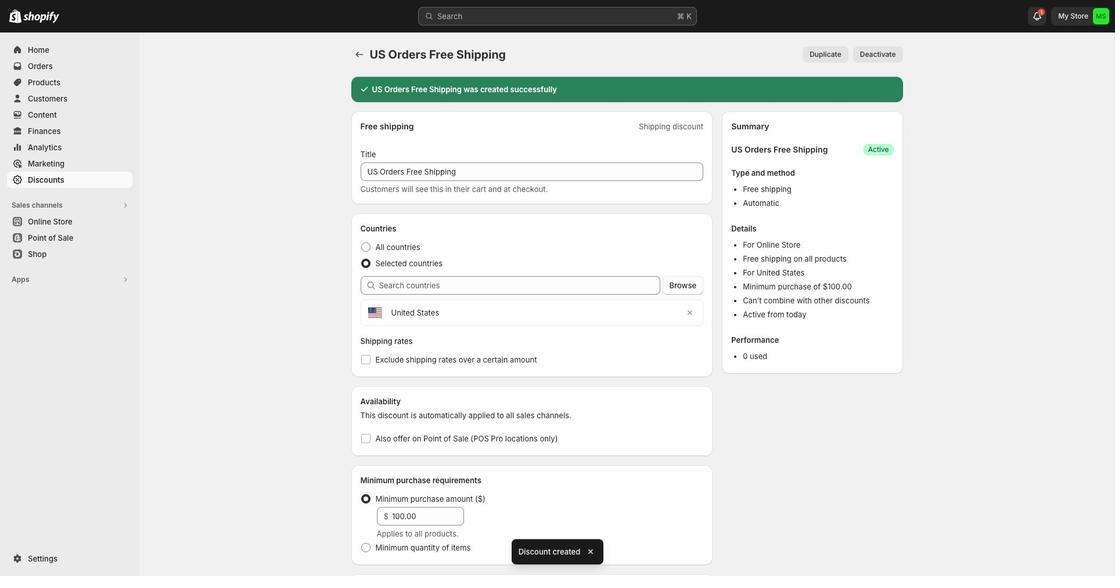 Task type: vqa. For each thing, say whether or not it's contained in the screenshot.
Shopify image
yes



Task type: describe. For each thing, give the bounding box(es) containing it.
0 horizontal spatial shopify image
[[9, 9, 21, 23]]

0.00 text field
[[392, 508, 464, 526]]

my store image
[[1093, 8, 1109, 24]]



Task type: locate. For each thing, give the bounding box(es) containing it.
shopify image
[[9, 9, 21, 23], [23, 12, 59, 23]]

Search countries text field
[[379, 277, 660, 295]]

None text field
[[360, 163, 704, 181]]

1 horizontal spatial shopify image
[[23, 12, 59, 23]]



